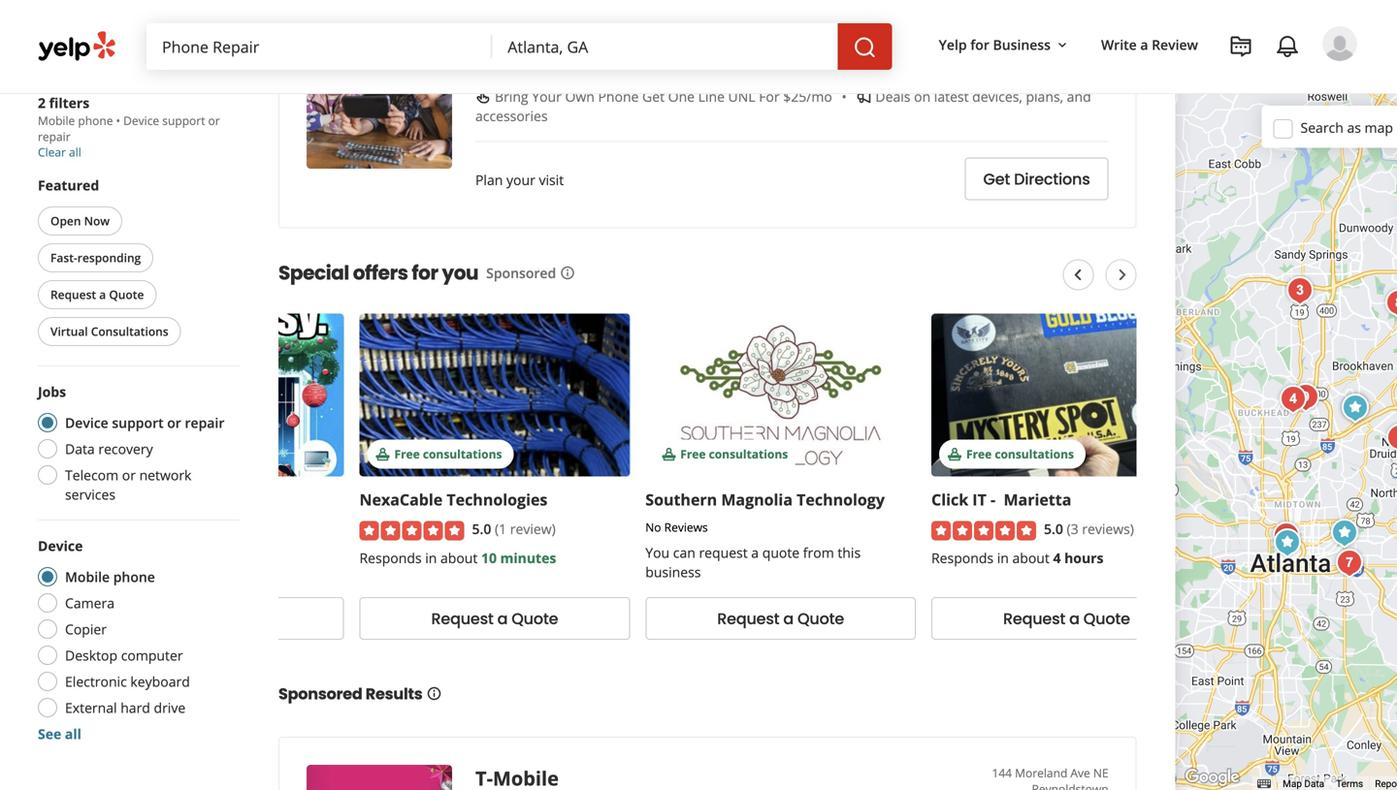 Task type: locate. For each thing, give the bounding box(es) containing it.
none field the things to do, nail salons, plumbers
[[147, 23, 492, 70]]

keyboard shortcuts image
[[1258, 780, 1272, 789]]

featured
[[38, 176, 99, 195]]

16 info v2 image down "visit"
[[560, 266, 576, 281]]

0 horizontal spatial 5 star rating image
[[360, 521, 464, 541]]

data recovery
[[65, 440, 153, 459]]

sponsored
[[486, 264, 556, 282], [279, 684, 363, 705]]

1 free consultations link from the left
[[360, 314, 630, 477]]

quote down the from
[[798, 608, 844, 630]]

free consultations up nexacable technologies
[[395, 446, 502, 462]]

sponsored for sponsored results
[[279, 684, 363, 705]]

services
[[65, 486, 116, 504]]

None search field
[[147, 23, 892, 70]]

1 free from the left
[[395, 446, 420, 462]]

2 horizontal spatial free consultations
[[967, 446, 1074, 462]]

1 vertical spatial repair
[[185, 414, 225, 432]]

open now button
[[38, 207, 122, 236]]

0 vertical spatial support
[[162, 113, 205, 129]]

1 vertical spatial 16 info v2 image
[[427, 687, 442, 702]]

0 vertical spatial for
[[971, 35, 990, 54]]

0 horizontal spatial request a quote link
[[360, 598, 630, 640]]

1 horizontal spatial repair
[[185, 414, 225, 432]]

1 horizontal spatial 16 free consultations v2 image
[[661, 447, 677, 463]]

1 horizontal spatial free consultations
[[681, 446, 788, 462]]

1 request a quote link from the left
[[360, 598, 630, 640]]

no
[[646, 520, 661, 536]]

responds for click
[[932, 549, 994, 568]]

sponsored left results
[[279, 684, 363, 705]]

about for it
[[1013, 549, 1050, 568]]

request a quote down the fast-responding button
[[50, 287, 144, 303]]

2 horizontal spatial consultations
[[995, 446, 1074, 462]]

2 16 free consultations v2 image from the left
[[661, 447, 677, 463]]

0 horizontal spatial about
[[441, 549, 478, 568]]

or inside device support or repair
[[208, 113, 220, 129]]

responds down click
[[932, 549, 994, 568]]

0 vertical spatial data
[[65, 440, 95, 459]]

1 horizontal spatial sponsored
[[486, 264, 556, 282]]

support right • on the top left
[[162, 113, 205, 129]]

0 horizontal spatial free
[[395, 446, 420, 462]]

2 free from the left
[[681, 446, 706, 462]]

all right the see in the bottom left of the page
[[65, 725, 81, 744]]

free consultations up magnolia at the bottom of the page
[[681, 446, 788, 462]]

ne
[[1094, 766, 1109, 782]]

devices,
[[973, 87, 1023, 106]]

things to do, nail salons, plumbers text field
[[147, 23, 492, 70]]

1 16 free consultations v2 image from the left
[[375, 447, 391, 463]]

1 horizontal spatial 5.0
[[1044, 520, 1064, 539]]

option group
[[32, 382, 240, 505], [32, 537, 240, 744]]

0 horizontal spatial 16 info v2 image
[[427, 687, 442, 702]]

terms
[[1337, 779, 1364, 791]]

hours
[[1065, 549, 1104, 568]]

2 responds from the left
[[932, 549, 994, 568]]

0 vertical spatial or
[[208, 113, 220, 129]]

device right • on the top left
[[123, 113, 159, 129]]

for
[[971, 35, 990, 54], [412, 260, 438, 287]]

0 vertical spatial phone
[[78, 113, 113, 129]]

about left 10
[[441, 549, 478, 568]]

plan
[[476, 171, 503, 189]]

request a quote down quote
[[717, 608, 844, 630]]

or right • on the top left
[[208, 113, 220, 129]]

or down "recovery" on the left bottom of the page
[[122, 466, 136, 485]]

clear
[[38, 144, 66, 160]]

request up virtual
[[50, 287, 96, 303]]

user actions element
[[924, 24, 1385, 144]]

free consultations up click it -  marietta link
[[967, 446, 1074, 462]]

notifications image
[[1276, 35, 1300, 58]]

quote inside request a quote button
[[109, 287, 144, 303]]

phone up camera
[[113, 568, 155, 587]]

device up mobile phone
[[38, 537, 83, 556]]

16 free consultations v2 image
[[947, 447, 963, 463]]

free for nexacable technologies
[[395, 446, 420, 462]]

responds down nexacable
[[360, 549, 422, 568]]

all
[[69, 144, 81, 160], [65, 725, 81, 744]]

1 consultations from the left
[[423, 446, 502, 462]]

1 horizontal spatial consultations
[[709, 446, 788, 462]]

request a quote link down quote
[[646, 598, 916, 640]]

50
[[972, 23, 985, 39]]

0 horizontal spatial consultations
[[423, 446, 502, 462]]

all for clear all
[[69, 144, 81, 160]]

metro by t-mobile link
[[476, 23, 651, 50]]

1 horizontal spatial free consultations link
[[646, 314, 916, 477]]

desktop
[[65, 647, 118, 665]]

or up the "network"
[[167, 414, 181, 432]]

about left 4
[[1013, 549, 1050, 568]]

all right clear
[[69, 144, 81, 160]]

$25/mo
[[783, 87, 833, 106]]

request a quote button
[[38, 280, 157, 310]]

click it -  marietta
[[932, 490, 1072, 510]]

0 vertical spatial get
[[643, 87, 665, 106]]

1 vertical spatial option group
[[32, 537, 240, 744]]

1 vertical spatial or
[[167, 414, 181, 432]]

metro
[[476, 23, 535, 50]]

mobile up camera
[[65, 568, 110, 587]]

device support or repair
[[38, 113, 220, 145], [65, 414, 225, 432]]

5 star rating image for nexacable
[[360, 521, 464, 541]]

1 vertical spatial device
[[65, 414, 108, 432]]

business
[[993, 35, 1051, 54]]

nexacable
[[360, 490, 443, 510]]

1 horizontal spatial free
[[681, 446, 706, 462]]

screenfixing image
[[1331, 544, 1370, 583]]

free for southern magnolia technology
[[681, 446, 706, 462]]

you
[[646, 544, 670, 562]]

support up "recovery" on the left bottom of the page
[[112, 414, 164, 432]]

metro by t-mobile image
[[1269, 524, 1307, 563]]

1 free consultations from the left
[[395, 446, 502, 462]]

fixed in minutes image
[[1337, 389, 1375, 428]]

mobile phones
[[558, 62, 644, 78]]

in left 4
[[997, 549, 1009, 568]]

0 vertical spatial option group
[[32, 382, 240, 505]]

1 vertical spatial phone
[[113, 568, 155, 587]]

request for nexacable technologies
[[431, 608, 494, 630]]

line
[[698, 87, 725, 106]]

2 5 star rating image from the left
[[932, 521, 1037, 541]]

device
[[123, 113, 159, 129], [65, 414, 108, 432], [38, 537, 83, 556]]

1 horizontal spatial for
[[971, 35, 990, 54]]

search as map m
[[1301, 118, 1398, 137]]

5.0
[[472, 520, 491, 539], [1044, 520, 1064, 539]]

16 free consultations v2 image
[[375, 447, 391, 463], [661, 447, 677, 463]]

own
[[565, 87, 595, 106]]

recovery
[[98, 440, 153, 459]]

for right yelp
[[971, 35, 990, 54]]

2 none field from the left
[[492, 23, 838, 70]]

request down 'responds in about 4 hours'
[[1004, 608, 1066, 630]]

2 horizontal spatial request a quote link
[[932, 598, 1202, 640]]

sponsored right you
[[486, 264, 556, 282]]

you
[[442, 260, 479, 287]]

consultations up nexacable technologies
[[423, 446, 502, 462]]

0 horizontal spatial in
[[425, 549, 437, 568]]

2 free consultations from the left
[[681, 446, 788, 462]]

3 request a quote link from the left
[[932, 598, 1202, 640]]

1 none field from the left
[[147, 23, 492, 70]]

1 vertical spatial sponsored
[[279, 684, 363, 705]]

0 horizontal spatial get
[[643, 87, 665, 106]]

option group containing device
[[32, 537, 240, 744]]

2 free consultations link from the left
[[646, 314, 916, 477]]

free
[[395, 446, 420, 462], [681, 446, 706, 462], [967, 446, 992, 462]]

1 5 star rating image from the left
[[360, 521, 464, 541]]

about for technologies
[[441, 549, 478, 568]]

magnolia
[[721, 490, 793, 510]]

data
[[65, 440, 95, 459], [1305, 779, 1325, 791]]

mobile phone •
[[38, 113, 123, 129]]

2 horizontal spatial free
[[967, 446, 992, 462]]

jobs
[[38, 383, 66, 401]]

bring your own phone get one line unl for $25/mo
[[495, 87, 833, 106]]

2 about from the left
[[1013, 549, 1050, 568]]

free consultations for southern magnolia technology
[[681, 446, 788, 462]]

device support or repair down the filters
[[38, 113, 220, 145]]

search
[[1301, 118, 1344, 137]]

2 request a quote link from the left
[[646, 598, 916, 640]]

2 consultations from the left
[[709, 446, 788, 462]]

responds in about 10 minutes
[[360, 549, 556, 568]]

1 about from the left
[[441, 549, 478, 568]]

(3
[[1067, 520, 1079, 539]]

mobile inside button
[[558, 62, 598, 78]]

telecom
[[65, 466, 119, 485]]

3 free consultations link from the left
[[932, 314, 1202, 477]]

get left "one"
[[643, 87, 665, 106]]

5 star rating image down it at the bottom right of page
[[932, 521, 1037, 541]]

16 info v2 image right results
[[427, 687, 442, 702]]

2 5.0 from the left
[[1044, 520, 1064, 539]]

a left quote
[[751, 544, 759, 562]]

phone left • on the top left
[[78, 113, 113, 129]]

about
[[441, 549, 478, 568], [1013, 549, 1050, 568]]

request a quote link down 4
[[932, 598, 1202, 640]]

a down minutes
[[498, 608, 508, 630]]

repair down 2 filters
[[38, 129, 70, 145]]

1 vertical spatial get
[[984, 168, 1010, 190]]

review
[[1152, 35, 1199, 54]]

free consultations link for nexacable technologies
[[360, 314, 630, 477]]

0 horizontal spatial free consultations
[[395, 446, 502, 462]]

1 horizontal spatial get
[[984, 168, 1010, 190]]

request down responds in about 10 minutes at the bottom left
[[431, 608, 494, 630]]

in for technologies
[[425, 549, 437, 568]]

5 star rating image
[[360, 521, 464, 541], [932, 521, 1037, 541]]

camera
[[65, 594, 115, 613]]

or inside telecom or network services
[[122, 466, 136, 485]]

request down the 'request'
[[717, 608, 780, 630]]

16 free consultations v2 image up nexacable
[[375, 447, 391, 463]]

3 free consultations from the left
[[967, 446, 1074, 462]]

device support or repair up "recovery" on the left bottom of the page
[[65, 414, 225, 432]]

clear all link
[[38, 144, 81, 160]]

in left 10
[[425, 549, 437, 568]]

next image
[[1111, 263, 1134, 287]]

2 vertical spatial or
[[122, 466, 136, 485]]

consultations up click it -  marietta link
[[995, 446, 1074, 462]]

data right map
[[1305, 779, 1325, 791]]

0 horizontal spatial responds
[[360, 549, 422, 568]]

0 horizontal spatial sponsored
[[279, 684, 363, 705]]

5.0 left (3
[[1044, 520, 1064, 539]]

144 moreland ave ne
[[992, 766, 1109, 782]]

0 vertical spatial all
[[69, 144, 81, 160]]

1 horizontal spatial about
[[1013, 549, 1050, 568]]

2 in from the left
[[997, 549, 1009, 568]]

2 option group from the top
[[32, 537, 240, 744]]

1 horizontal spatial or
[[167, 414, 181, 432]]

3 consultations from the left
[[995, 446, 1074, 462]]

0 horizontal spatial free consultations link
[[360, 314, 630, 477]]

0 vertical spatial device
[[123, 113, 159, 129]]

a down the fast-responding button
[[99, 287, 106, 303]]

0 vertical spatial sponsored
[[486, 264, 556, 282]]

plan your visit
[[476, 171, 564, 189]]

nexacable technologies
[[360, 490, 548, 510]]

1 responds from the left
[[360, 549, 422, 568]]

electronics
[[479, 62, 543, 78]]

1 horizontal spatial responds
[[932, 549, 994, 568]]

16 call to action v2 image
[[476, 89, 491, 105]]

device up data recovery
[[65, 414, 108, 432]]

1 vertical spatial data
[[1305, 779, 1325, 791]]

0 horizontal spatial data
[[65, 440, 95, 459]]

2 horizontal spatial free consultations link
[[932, 314, 1202, 477]]

16 info v2 image
[[560, 266, 576, 281], [427, 687, 442, 702]]

0 horizontal spatial 5.0
[[472, 520, 491, 539]]

fixed in minutes image
[[1337, 389, 1375, 428]]

m
[[1397, 118, 1398, 137]]

or
[[208, 113, 220, 129], [167, 414, 181, 432], [122, 466, 136, 485]]

network
[[139, 466, 192, 485]]

consultations up magnolia at the bottom of the page
[[709, 446, 788, 462]]

consultations for southern magnolia technology
[[709, 446, 788, 462]]

a inside button
[[99, 287, 106, 303]]

john s. image
[[1323, 26, 1358, 61]]

write a review link
[[1094, 27, 1206, 62]]

2 filters
[[38, 94, 90, 112]]

request a quote link for click
[[932, 598, 1202, 640]]

a down hours at right
[[1070, 608, 1080, 630]]

3 free from the left
[[967, 446, 992, 462]]

None field
[[147, 23, 492, 70], [492, 23, 838, 70]]

free right 16 free consultations v2 image
[[967, 446, 992, 462]]

request a quote down 10
[[431, 608, 558, 630]]

nexacable technologies link
[[360, 490, 548, 510]]

cell phone unlock & repair image
[[1281, 272, 1320, 311]]

see all
[[38, 725, 81, 744]]

as
[[1348, 118, 1362, 137]]

1 horizontal spatial request a quote link
[[646, 598, 916, 640]]

results
[[366, 684, 423, 705]]

get left directions
[[984, 168, 1010, 190]]

request a quote
[[50, 287, 144, 303], [431, 608, 558, 630], [717, 608, 844, 630], [1004, 608, 1130, 630]]

telecommunications
[[659, 62, 780, 78]]

repair up the "network"
[[185, 414, 225, 432]]

all for see all
[[65, 725, 81, 744]]

request for southern magnolia technology
[[717, 608, 780, 630]]

mobile down 2 filters
[[38, 113, 75, 129]]

special
[[279, 260, 349, 287]]

1 horizontal spatial in
[[997, 549, 1009, 568]]

quote down hours at right
[[1084, 608, 1130, 630]]

0 horizontal spatial or
[[122, 466, 136, 485]]

phones
[[601, 62, 644, 78]]

free up nexacable
[[395, 446, 420, 462]]

none field address, neighborhood, city, state or zip
[[492, 23, 838, 70]]

2 horizontal spatial or
[[208, 113, 220, 129]]

free up southern
[[681, 446, 706, 462]]

quote down minutes
[[512, 608, 558, 630]]

5.0 left (1
[[472, 520, 491, 539]]

1 vertical spatial all
[[65, 725, 81, 744]]

data up telecom
[[65, 440, 95, 459]]

mobile up own
[[558, 62, 598, 78]]

5 star rating image down nexacable
[[360, 521, 464, 541]]

16 free consultations v2 image up southern
[[661, 447, 677, 463]]

alabama
[[1025, 23, 1073, 39]]

free consultations for nexacable technologies
[[395, 446, 502, 462]]

for inside button
[[971, 35, 990, 54]]

1 option group from the top
[[32, 382, 240, 505]]

for left you
[[412, 260, 438, 287]]

a right write
[[1141, 35, 1149, 54]]

quote up consultations
[[109, 287, 144, 303]]

1 horizontal spatial data
[[1305, 779, 1325, 791]]

t-
[[568, 23, 585, 50]]

plans,
[[1026, 87, 1064, 106]]

now
[[84, 213, 110, 229]]

request a quote down 4
[[1004, 608, 1130, 630]]

sponsored for sponsored
[[486, 264, 556, 282]]

0 horizontal spatial for
[[412, 260, 438, 287]]

free consultations for click it -  marietta
[[967, 446, 1074, 462]]

in
[[425, 549, 437, 568], [997, 549, 1009, 568]]

fast-
[[50, 250, 77, 266]]

request a quote link down 10
[[360, 598, 630, 640]]

request a quote inside button
[[50, 287, 144, 303]]

1 horizontal spatial 16 info v2 image
[[560, 266, 576, 281]]

0 vertical spatial repair
[[38, 129, 70, 145]]

latest
[[934, 87, 969, 106]]

0 horizontal spatial 16 free consultations v2 image
[[375, 447, 391, 463]]

1 5.0 from the left
[[472, 520, 491, 539]]

1 in from the left
[[425, 549, 437, 568]]

1 horizontal spatial 5 star rating image
[[932, 521, 1037, 541]]

mobile up phones
[[585, 23, 651, 50]]



Task type: describe. For each thing, give the bounding box(es) containing it.
quote
[[763, 544, 800, 562]]

your
[[507, 171, 536, 189]]

business
[[646, 563, 701, 582]]

consultations for nexacable technologies
[[423, 446, 502, 462]]

responding
[[77, 250, 141, 266]]

in for it
[[997, 549, 1009, 568]]

offers
[[353, 260, 408, 287]]

hard
[[121, 699, 150, 718]]

see all button
[[38, 725, 81, 744]]

mobile for mobile phone •
[[38, 113, 75, 129]]

quote for southern magnolia technology
[[798, 608, 844, 630]]

0 vertical spatial device support or repair
[[38, 113, 220, 145]]

5.0 for nexacable technologies
[[472, 520, 491, 539]]

a inside the southern magnolia technology no reviews you can request a quote from this business
[[751, 544, 759, 562]]

request a quote for nexacable technologies
[[431, 608, 558, 630]]

request inside button
[[50, 287, 96, 303]]

virtual consultations
[[50, 324, 169, 340]]

bring
[[495, 87, 529, 106]]

t mobile image
[[1326, 514, 1365, 553]]

previous image
[[1067, 263, 1090, 287]]

1 vertical spatial support
[[112, 414, 164, 432]]

one
[[668, 87, 695, 106]]

moreland
[[1015, 766, 1068, 782]]

deals on latest devices, plans, and accessories
[[476, 87, 1092, 125]]

directions
[[1014, 168, 1090, 190]]

consultations
[[91, 324, 169, 340]]

computer
[[121, 647, 183, 665]]

virtual
[[50, 324, 88, 340]]

0 vertical spatial 16 info v2 image
[[560, 266, 576, 281]]

quote for click it -  marietta
[[1084, 608, 1130, 630]]

reviews
[[664, 520, 708, 536]]

map data button
[[1283, 778, 1325, 791]]

(1
[[495, 520, 507, 539]]

on
[[914, 87, 931, 106]]

electronics button
[[476, 61, 547, 80]]

get directions
[[984, 168, 1090, 190]]

5.0 (3 reviews)
[[1044, 520, 1134, 539]]

16 free consultations v2 image for southern magnolia technology
[[661, 447, 677, 463]]

16 free consultations v2 image for nexacable technologies
[[375, 447, 391, 463]]

free for click it -  marietta
[[967, 446, 992, 462]]

0 horizontal spatial repair
[[38, 129, 70, 145]]

•
[[116, 113, 120, 129]]

4
[[1053, 549, 1061, 568]]

reviews)
[[1082, 520, 1134, 539]]

terms link
[[1337, 779, 1364, 791]]

request
[[699, 544, 748, 562]]

google image
[[1181, 766, 1245, 791]]

map
[[1365, 118, 1394, 137]]

southern
[[646, 490, 717, 510]]

telecommunications link
[[655, 61, 784, 80]]

responds in about 4 hours
[[932, 549, 1104, 568]]

request a quote for southern magnolia technology
[[717, 608, 844, 630]]

mobile for mobile phones
[[558, 62, 598, 78]]

option group containing jobs
[[32, 382, 240, 505]]

search image
[[854, 36, 877, 59]]

cellular depot image
[[1380, 284, 1398, 323]]

get inside "link"
[[984, 168, 1010, 190]]

filters
[[49, 94, 90, 112]]

projects image
[[1230, 35, 1253, 58]]

request a quote link for nexacable
[[360, 598, 630, 640]]

your
[[532, 87, 562, 106]]

copier
[[65, 621, 107, 639]]

keyboard
[[130, 673, 190, 692]]

desktop computer
[[65, 647, 183, 665]]

click it -  marietta link
[[932, 490, 1072, 510]]

free consultations link for click it -  marietta
[[932, 314, 1202, 477]]

a down quote
[[784, 608, 794, 630]]

electronic
[[65, 673, 127, 692]]

this
[[838, 544, 861, 562]]

visit
[[539, 171, 564, 189]]

techmates image
[[1274, 380, 1313, 419]]

support inside device support or repair
[[162, 113, 205, 129]]

consultations for click it -  marietta
[[995, 446, 1074, 462]]

for
[[759, 87, 780, 106]]

technology
[[797, 490, 885, 510]]

responds for nexacable
[[360, 549, 422, 568]]

request for click it -  marietta
[[1004, 608, 1066, 630]]

mobile phones link
[[555, 61, 647, 80]]

it
[[973, 490, 987, 510]]

ave
[[1071, 766, 1091, 782]]

1 vertical spatial for
[[412, 260, 438, 287]]

5 star rating image for click
[[932, 521, 1037, 541]]

yelp for business
[[939, 35, 1051, 54]]

1 vertical spatial device support or repair
[[65, 414, 225, 432]]

external hard drive
[[65, 699, 186, 718]]

drive
[[154, 699, 186, 718]]

upper
[[988, 23, 1022, 39]]

downtown
[[1050, 39, 1109, 55]]

request a quote for click it -  marietta
[[1004, 608, 1130, 630]]

imprint repairs image
[[1268, 517, 1306, 556]]

sponsored results
[[279, 684, 423, 705]]

quote for nexacable technologies
[[512, 608, 558, 630]]

fast-responding
[[50, 250, 141, 266]]

phone for mobile phone
[[113, 568, 155, 587]]

mobile for mobile phone
[[65, 568, 110, 587]]

open
[[50, 213, 81, 229]]

address, neighborhood, city, state or zip text field
[[492, 23, 838, 70]]

write
[[1101, 35, 1137, 54]]

144
[[992, 766, 1012, 782]]

from
[[803, 544, 834, 562]]

phone for mobile phone •
[[78, 113, 113, 129]]

irepairit - iphone ipad and cell phone repair image
[[1287, 379, 1326, 417]]

mobile phones button
[[555, 61, 647, 80]]

electronics link
[[476, 61, 547, 80]]

electronic keyboard
[[65, 673, 190, 692]]

and
[[1067, 87, 1092, 106]]

device inside device support or repair
[[123, 113, 159, 129]]

16 bullhorn v2 image
[[856, 89, 872, 105]]

technologies
[[447, 490, 548, 510]]

phone tech image
[[1381, 419, 1398, 458]]

minutes
[[500, 549, 556, 568]]

mobile phone
[[65, 568, 155, 587]]

map data
[[1283, 779, 1325, 791]]

get directions link
[[965, 158, 1109, 200]]

clear all
[[38, 144, 81, 160]]

2 vertical spatial device
[[38, 537, 83, 556]]

virtual consultations button
[[38, 317, 181, 346]]

16 chevron down v2 image
[[1055, 38, 1070, 53]]

map region
[[1061, 0, 1398, 791]]

5.0 for click it -  marietta
[[1044, 520, 1064, 539]]

free consultations link for southern magnolia technology
[[646, 314, 916, 477]]

fast-responding button
[[38, 244, 154, 273]]

featured group
[[34, 176, 240, 350]]

special offers for you
[[279, 260, 479, 287]]

can
[[673, 544, 696, 562]]

data inside button
[[1305, 779, 1325, 791]]



Task type: vqa. For each thing, say whether or not it's contained in the screenshot.
"1:00"
no



